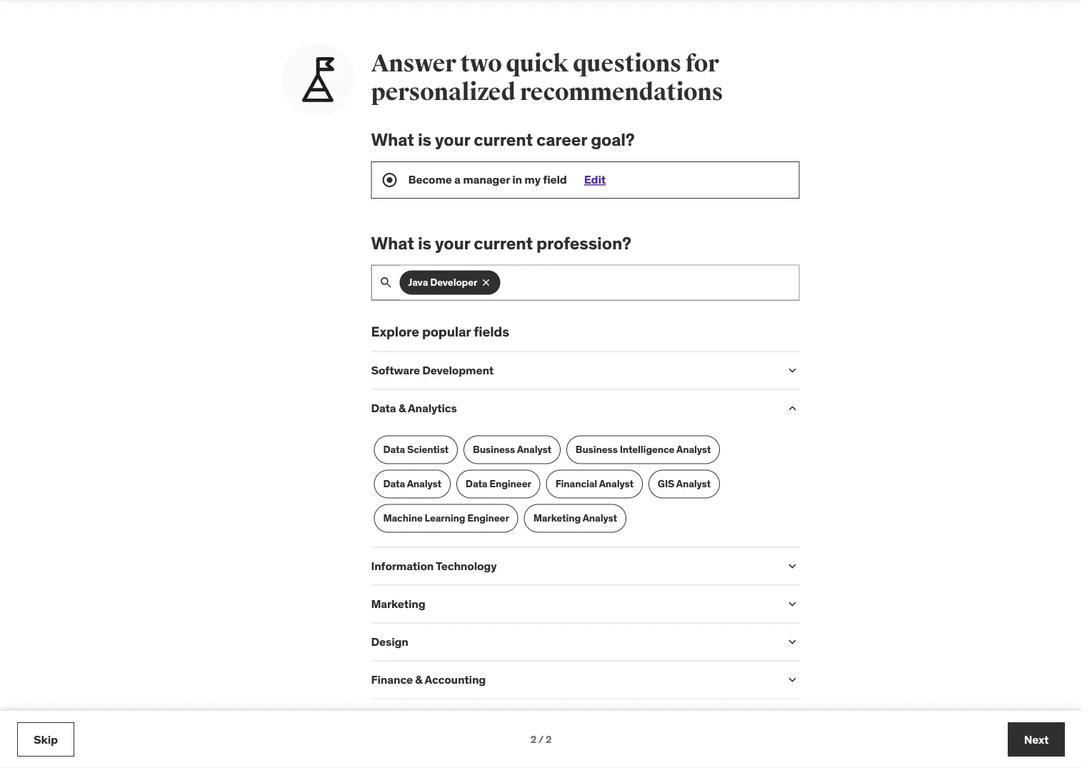 Task type: vqa. For each thing, say whether or not it's contained in the screenshot.
Explore
yes



Task type: describe. For each thing, give the bounding box(es) containing it.
marketing analyst button
[[524, 505, 627, 533]]

analyst for marketing analyst
[[583, 512, 617, 525]]

answer
[[371, 49, 456, 79]]

next button
[[1008, 723, 1066, 757]]

what for what is your current profession?
[[371, 232, 414, 254]]

financial
[[556, 478, 598, 491]]

skip link
[[17, 723, 74, 757]]

development
[[423, 363, 494, 378]]

machine learning engineer button
[[374, 505, 519, 533]]

information technology button
[[371, 559, 774, 573]]

data & analytics button
[[371, 401, 774, 416]]

accounting
[[425, 672, 486, 687]]

data engineer button
[[457, 470, 541, 499]]

current for profession?
[[474, 232, 533, 254]]

software development
[[371, 363, 494, 378]]

gis analyst
[[658, 478, 711, 491]]

what is your current profession?
[[371, 232, 632, 254]]

small image for marketing
[[786, 597, 800, 612]]

data scientist
[[383, 443, 449, 456]]

business intelligence analyst button
[[567, 436, 721, 464]]

data analyst button
[[374, 470, 451, 499]]

gis analyst button
[[649, 470, 720, 499]]

next
[[1025, 732, 1049, 747]]

field
[[543, 172, 567, 187]]

profession?
[[537, 232, 632, 254]]

your for what is your current career goal?
[[435, 129, 470, 150]]

in
[[513, 172, 522, 187]]

deselect image
[[481, 277, 492, 289]]

analytics
[[408, 401, 457, 416]]

data for data analyst
[[383, 478, 405, 491]]

business analyst
[[473, 443, 552, 456]]

design
[[371, 635, 409, 649]]

data for data engineer
[[466, 478, 488, 491]]

data engineer
[[466, 478, 532, 491]]

two
[[461, 49, 502, 79]]

analyst for financial analyst
[[599, 478, 634, 491]]

finance
[[371, 672, 413, 687]]

2 / 2
[[531, 733, 552, 746]]

questions
[[573, 49, 682, 79]]

& for analytics
[[399, 401, 406, 416]]

analyst for gis analyst
[[677, 478, 711, 491]]

business for business analyst
[[473, 443, 515, 456]]

small image for data & analytics
[[786, 402, 800, 416]]

fields
[[474, 323, 510, 340]]

software
[[371, 363, 420, 378]]

data analyst
[[383, 478, 442, 491]]

explore
[[371, 323, 419, 340]]

marketing for marketing analyst
[[534, 512, 581, 525]]

financial analyst
[[556, 478, 634, 491]]

current for career
[[474, 129, 533, 150]]

explore popular fields
[[371, 323, 510, 340]]

financial analyst button
[[547, 470, 643, 499]]

skip
[[34, 732, 58, 747]]

business analyst button
[[464, 436, 561, 464]]

popular
[[422, 323, 471, 340]]

gis
[[658, 478, 675, 491]]

analyst inside button
[[677, 443, 711, 456]]



Task type: locate. For each thing, give the bounding box(es) containing it.
0 vertical spatial what
[[371, 129, 414, 150]]

analyst up "data engineer"
[[517, 443, 552, 456]]

data up machine learning engineer
[[466, 478, 488, 491]]

0 vertical spatial small image
[[786, 364, 800, 378]]

business for business intelligence analyst
[[576, 443, 618, 456]]

data & analytics
[[371, 401, 457, 416]]

analyst for data analyst
[[407, 478, 442, 491]]

analyst right 'gis'
[[677, 478, 711, 491]]

1 horizontal spatial &
[[415, 672, 423, 687]]

machine
[[383, 512, 423, 525]]

finance & accounting button
[[371, 672, 774, 687]]

current up in
[[474, 129, 533, 150]]

manager
[[463, 172, 510, 187]]

marketing
[[534, 512, 581, 525], [371, 597, 426, 611]]

small image
[[786, 364, 800, 378], [786, 560, 800, 574]]

/
[[539, 733, 544, 746]]

your up a
[[435, 129, 470, 150]]

data for data scientist
[[383, 443, 405, 456]]

data up the machine
[[383, 478, 405, 491]]

what up become
[[371, 129, 414, 150]]

is for what is your current career goal?
[[418, 129, 432, 150]]

1 current from the top
[[474, 129, 533, 150]]

marketing inside button
[[534, 512, 581, 525]]

2
[[531, 733, 537, 746], [546, 733, 552, 746]]

analyst down scientist
[[407, 478, 442, 491]]

software development button
[[371, 363, 774, 378]]

Find a profession text field
[[401, 266, 799, 300]]

0 horizontal spatial 2
[[531, 733, 537, 746]]

technology
[[436, 559, 497, 573]]

analyst up the gis analyst
[[677, 443, 711, 456]]

analyst down financial analyst button
[[583, 512, 617, 525]]

edit
[[584, 172, 606, 187]]

a
[[455, 172, 461, 187]]

1 vertical spatial what
[[371, 232, 414, 254]]

1 vertical spatial is
[[418, 232, 432, 254]]

2 business from the left
[[576, 443, 618, 456]]

engineer down "data engineer" 'button'
[[468, 512, 509, 525]]

& left the analytics
[[399, 401, 406, 416]]

0 vertical spatial your
[[435, 129, 470, 150]]

data inside 'button'
[[466, 478, 488, 491]]

2 right /
[[546, 733, 552, 746]]

0 vertical spatial current
[[474, 129, 533, 150]]

3 small image from the top
[[786, 635, 800, 650]]

business inside button
[[473, 443, 515, 456]]

java
[[408, 276, 428, 289]]

goal?
[[591, 129, 635, 150]]

small image
[[786, 402, 800, 416], [786, 597, 800, 612], [786, 635, 800, 650], [786, 673, 800, 687]]

for
[[686, 49, 719, 79]]

what is your current career goal?
[[371, 129, 635, 150]]

1 horizontal spatial marketing
[[534, 512, 581, 525]]

developer
[[430, 276, 478, 289]]

data
[[371, 401, 396, 416], [383, 443, 405, 456], [383, 478, 405, 491], [466, 478, 488, 491]]

1 vertical spatial engineer
[[468, 512, 509, 525]]

small image for design
[[786, 635, 800, 650]]

what up submit search icon
[[371, 232, 414, 254]]

1 business from the left
[[473, 443, 515, 456]]

0 horizontal spatial marketing
[[371, 597, 426, 611]]

0 vertical spatial is
[[418, 129, 432, 150]]

1 is from the top
[[418, 129, 432, 150]]

what
[[371, 129, 414, 150], [371, 232, 414, 254]]

engineer inside 'button'
[[490, 478, 532, 491]]

your
[[435, 129, 470, 150], [435, 232, 470, 254]]

1 your from the top
[[435, 129, 470, 150]]

business intelligence analyst
[[576, 443, 711, 456]]

1 vertical spatial &
[[415, 672, 423, 687]]

your for what is your current profession?
[[435, 232, 470, 254]]

business up 'financial analyst'
[[576, 443, 618, 456]]

1 vertical spatial current
[[474, 232, 533, 254]]

2 current from the top
[[474, 232, 533, 254]]

quick
[[506, 49, 569, 79]]

edit button
[[584, 172, 606, 187]]

engineer inside button
[[468, 512, 509, 525]]

1 vertical spatial your
[[435, 232, 470, 254]]

current up deselect image
[[474, 232, 533, 254]]

recommendations
[[520, 78, 723, 107]]

marketing down information
[[371, 597, 426, 611]]

finance & accounting
[[371, 672, 486, 687]]

1 vertical spatial small image
[[786, 560, 800, 574]]

2 what from the top
[[371, 232, 414, 254]]

answer two quick questions for personalized recommendations
[[371, 49, 723, 107]]

business
[[473, 443, 515, 456], [576, 443, 618, 456]]

small image for finance & accounting
[[786, 673, 800, 687]]

analyst right the financial
[[599, 478, 634, 491]]

0 vertical spatial marketing
[[534, 512, 581, 525]]

small image for information technology
[[786, 560, 800, 574]]

become a manager in my field
[[408, 172, 567, 187]]

data scientist button
[[374, 436, 458, 464]]

& right finance at the bottom left of page
[[415, 672, 423, 687]]

engineer down business analyst button
[[490, 478, 532, 491]]

analyst
[[517, 443, 552, 456], [677, 443, 711, 456], [407, 478, 442, 491], [599, 478, 634, 491], [677, 478, 711, 491], [583, 512, 617, 525]]

is for what is your current profession?
[[418, 232, 432, 254]]

& for accounting
[[415, 672, 423, 687]]

2 2 from the left
[[546, 733, 552, 746]]

2 your from the top
[[435, 232, 470, 254]]

marketing analyst
[[534, 512, 617, 525]]

analyst for business analyst
[[517, 443, 552, 456]]

2 is from the top
[[418, 232, 432, 254]]

data for data & analytics
[[371, 401, 396, 416]]

4 small image from the top
[[786, 673, 800, 687]]

engineer
[[490, 478, 532, 491], [468, 512, 509, 525]]

java developer
[[408, 276, 478, 289]]

marketing for marketing
[[371, 597, 426, 611]]

is up "java"
[[418, 232, 432, 254]]

1 small image from the top
[[786, 402, 800, 416]]

current
[[474, 129, 533, 150], [474, 232, 533, 254]]

machine learning engineer
[[383, 512, 509, 525]]

marketing button
[[371, 597, 774, 611]]

0 horizontal spatial &
[[399, 401, 406, 416]]

2 left /
[[531, 733, 537, 746]]

information technology
[[371, 559, 497, 573]]

what for what is your current career goal?
[[371, 129, 414, 150]]

data left scientist
[[383, 443, 405, 456]]

business up "data engineer"
[[473, 443, 515, 456]]

career
[[537, 129, 588, 150]]

information
[[371, 559, 434, 573]]

design button
[[371, 635, 774, 649]]

small image for software development
[[786, 364, 800, 378]]

java developer button
[[400, 271, 501, 295]]

1 what from the top
[[371, 129, 414, 150]]

become
[[408, 172, 452, 187]]

2 small image from the top
[[786, 560, 800, 574]]

business inside button
[[576, 443, 618, 456]]

1 horizontal spatial 2
[[546, 733, 552, 746]]

0 vertical spatial &
[[399, 401, 406, 416]]

my
[[525, 172, 541, 187]]

1 horizontal spatial business
[[576, 443, 618, 456]]

is
[[418, 129, 432, 150], [418, 232, 432, 254]]

is up become
[[418, 129, 432, 150]]

&
[[399, 401, 406, 416], [415, 672, 423, 687]]

marketing down the financial
[[534, 512, 581, 525]]

1 2 from the left
[[531, 733, 537, 746]]

personalized
[[371, 78, 516, 107]]

2 small image from the top
[[786, 597, 800, 612]]

1 small image from the top
[[786, 364, 800, 378]]

0 vertical spatial engineer
[[490, 478, 532, 491]]

0 horizontal spatial business
[[473, 443, 515, 456]]

learning
[[425, 512, 466, 525]]

1 vertical spatial marketing
[[371, 597, 426, 611]]

data down software
[[371, 401, 396, 416]]

your up developer
[[435, 232, 470, 254]]

scientist
[[407, 443, 449, 456]]

submit search image
[[379, 276, 393, 290]]

intelligence
[[620, 443, 675, 456]]



